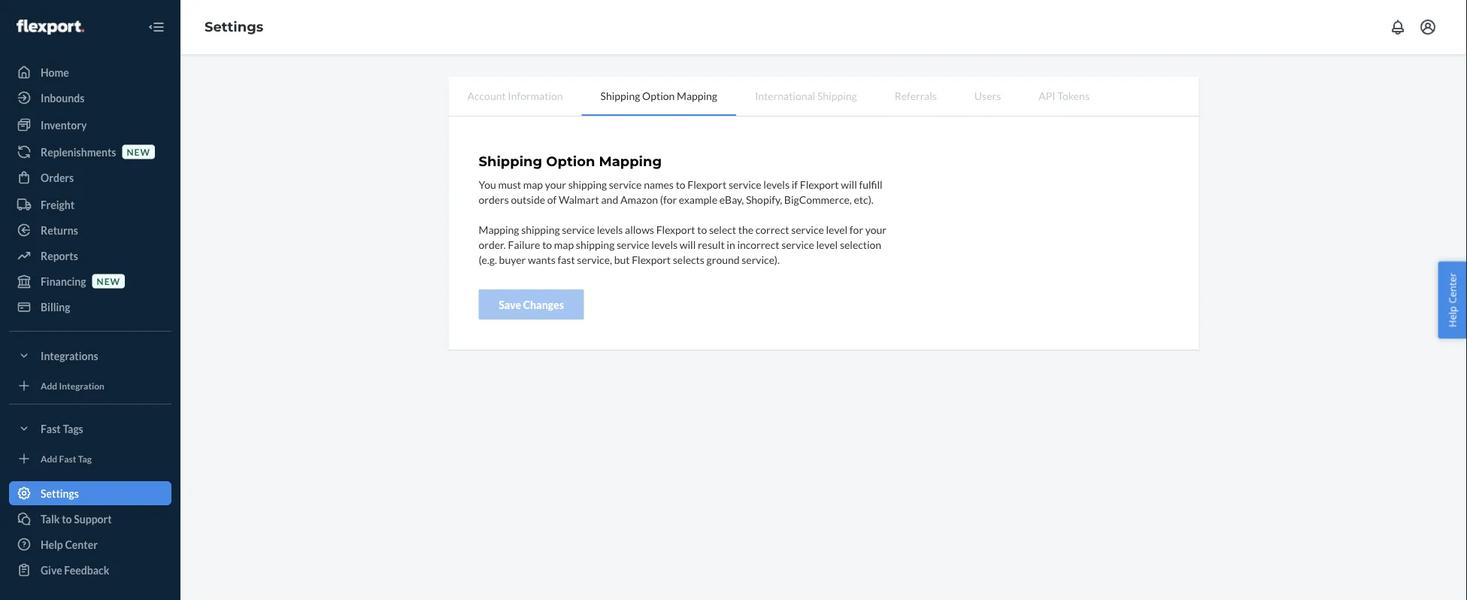 Task type: describe. For each thing, give the bounding box(es) containing it.
account information tab
[[449, 77, 582, 114]]

fast inside dropdown button
[[41, 422, 61, 435]]

for
[[850, 223, 863, 236]]

shipping inside you must map your shipping service names to flexport service levels if flexport will fulfill orders outside of walmart and amazon (for example ebay, shopify, bigcommerce, etc).
[[568, 178, 607, 191]]

service down correct
[[782, 238, 814, 251]]

billing
[[41, 300, 70, 313]]

fast
[[558, 253, 575, 266]]

outside
[[511, 193, 545, 206]]

but
[[614, 253, 630, 266]]

referrals
[[895, 89, 937, 102]]

orders
[[479, 193, 509, 206]]

0 horizontal spatial levels
[[597, 223, 623, 236]]

0 vertical spatial level
[[826, 223, 848, 236]]

example
[[679, 193, 718, 206]]

talk to support
[[41, 513, 112, 525]]

service down bigcommerce,
[[791, 223, 824, 236]]

api tokens
[[1039, 89, 1090, 102]]

failure
[[508, 238, 540, 251]]

home link
[[9, 60, 171, 84]]

etc).
[[854, 193, 874, 206]]

users tab
[[956, 77, 1020, 114]]

api
[[1039, 89, 1056, 102]]

1 horizontal spatial levels
[[652, 238, 678, 251]]

close navigation image
[[147, 18, 165, 36]]

home
[[41, 66, 69, 79]]

new for replenishments
[[127, 146, 150, 157]]

1 vertical spatial help center
[[41, 538, 98, 551]]

will inside mapping shipping service levels allows flexport to select the correct service level for your order.                 failure to map shipping service levels will result in incorrect service level selection (e.g. buyer wants fast service, but flexport selects ground service).
[[680, 238, 696, 251]]

1 vertical spatial level
[[816, 238, 838, 251]]

give
[[41, 564, 62, 577]]

service down allows
[[617, 238, 650, 251]]

fulfill
[[859, 178, 883, 191]]

add for add fast tag
[[41, 453, 57, 464]]

of
[[547, 193, 557, 206]]

information
[[508, 89, 563, 102]]

api tokens tab
[[1020, 77, 1109, 114]]

add integration
[[41, 380, 104, 391]]

account
[[467, 89, 506, 102]]

center inside button
[[1446, 273, 1459, 304]]

correct
[[756, 223, 789, 236]]

shipping option mapping inside tab
[[601, 89, 718, 102]]

save changes
[[499, 298, 564, 311]]

levels inside you must map your shipping service names to flexport service levels if flexport will fulfill orders outside of walmart and amazon (for example ebay, shopify, bigcommerce, etc).
[[764, 178, 790, 191]]

must
[[498, 178, 521, 191]]

will inside you must map your shipping service names to flexport service levels if flexport will fulfill orders outside of walmart and amazon (for example ebay, shopify, bigcommerce, etc).
[[841, 178, 857, 191]]

(for
[[660, 193, 677, 206]]

integrations
[[41, 349, 98, 362]]

inventory link
[[9, 113, 171, 137]]

help center link
[[9, 533, 171, 557]]

freight
[[41, 198, 75, 211]]

option inside tab
[[642, 89, 675, 102]]

flexport up example
[[688, 178, 727, 191]]

add integration link
[[9, 374, 171, 398]]

add fast tag
[[41, 453, 92, 464]]

freight link
[[9, 193, 171, 217]]

(e.g.
[[479, 253, 497, 266]]

in
[[727, 238, 735, 251]]

order.
[[479, 238, 506, 251]]

financing
[[41, 275, 86, 288]]

add for add integration
[[41, 380, 57, 391]]

0 horizontal spatial help
[[41, 538, 63, 551]]

users
[[975, 89, 1001, 102]]

service up ebay,
[[729, 178, 762, 191]]

allows
[[625, 223, 654, 236]]

0 horizontal spatial shipping
[[479, 153, 542, 170]]

your inside you must map your shipping service names to flexport service levels if flexport will fulfill orders outside of walmart and amazon (for example ebay, shopify, bigcommerce, etc).
[[545, 178, 566, 191]]

inventory
[[41, 118, 87, 131]]

incorrect
[[737, 238, 780, 251]]

1 vertical spatial fast
[[59, 453, 76, 464]]

international shipping
[[755, 89, 857, 102]]

account information
[[467, 89, 563, 102]]

orders
[[41, 171, 74, 184]]

to inside you must map your shipping service names to flexport service levels if flexport will fulfill orders outside of walmart and amazon (for example ebay, shopify, bigcommerce, etc).
[[676, 178, 686, 191]]

selects
[[673, 253, 705, 266]]

service down walmart
[[562, 223, 595, 236]]

open notifications image
[[1389, 18, 1407, 36]]

talk to support button
[[9, 507, 171, 531]]

you must map your shipping service names to flexport service levels if flexport will fulfill orders outside of walmart and amazon (for example ebay, shopify, bigcommerce, etc).
[[479, 178, 883, 206]]

referrals tab
[[876, 77, 956, 114]]

save
[[499, 298, 521, 311]]

map inside mapping shipping service levels allows flexport to select the correct service level for your order.                 failure to map shipping service levels will result in incorrect service level selection (e.g. buyer wants fast service, but flexport selects ground service).
[[554, 238, 574, 251]]

save changes button
[[479, 289, 584, 320]]

0 horizontal spatial settings link
[[9, 481, 171, 505]]

names
[[644, 178, 674, 191]]

fast tags
[[41, 422, 83, 435]]

support
[[74, 513, 112, 525]]

flexport down (for
[[656, 223, 695, 236]]

tokens
[[1058, 89, 1090, 102]]

fast tags button
[[9, 417, 171, 441]]

walmart
[[559, 193, 599, 206]]



Task type: locate. For each thing, give the bounding box(es) containing it.
1 vertical spatial levels
[[597, 223, 623, 236]]

new for financing
[[97, 276, 120, 287]]

0 vertical spatial levels
[[764, 178, 790, 191]]

flexport
[[688, 178, 727, 191], [800, 178, 839, 191], [656, 223, 695, 236], [632, 253, 671, 266]]

0 vertical spatial fast
[[41, 422, 61, 435]]

1 horizontal spatial map
[[554, 238, 574, 251]]

to right talk
[[62, 513, 72, 525]]

1 horizontal spatial settings
[[205, 19, 264, 35]]

1 vertical spatial help
[[41, 538, 63, 551]]

1 add from the top
[[41, 380, 57, 391]]

shipping up service,
[[576, 238, 615, 251]]

shopify,
[[746, 193, 782, 206]]

0 horizontal spatial option
[[546, 153, 595, 170]]

1 horizontal spatial center
[[1446, 273, 1459, 304]]

2 vertical spatial shipping
[[576, 238, 615, 251]]

1 horizontal spatial shipping
[[601, 89, 640, 102]]

will up etc).
[[841, 178, 857, 191]]

0 horizontal spatial settings
[[41, 487, 79, 500]]

mapping inside tab
[[677, 89, 718, 102]]

new down the reports "link"
[[97, 276, 120, 287]]

give feedback
[[41, 564, 109, 577]]

will up selects
[[680, 238, 696, 251]]

to up wants
[[542, 238, 552, 251]]

shipping
[[601, 89, 640, 102], [818, 89, 857, 102], [479, 153, 542, 170]]

to
[[676, 178, 686, 191], [697, 223, 707, 236], [542, 238, 552, 251], [62, 513, 72, 525]]

ebay,
[[720, 193, 744, 206]]

new up orders link
[[127, 146, 150, 157]]

settings link
[[205, 19, 264, 35], [9, 481, 171, 505]]

1 vertical spatial your
[[866, 223, 887, 236]]

2 vertical spatial levels
[[652, 238, 678, 251]]

0 vertical spatial add
[[41, 380, 57, 391]]

2 horizontal spatial mapping
[[677, 89, 718, 102]]

0 vertical spatial map
[[523, 178, 543, 191]]

0 vertical spatial new
[[127, 146, 150, 157]]

service).
[[742, 253, 780, 266]]

1 horizontal spatial will
[[841, 178, 857, 191]]

1 horizontal spatial your
[[866, 223, 887, 236]]

1 vertical spatial mapping
[[599, 153, 662, 170]]

0 vertical spatial settings link
[[205, 19, 264, 35]]

levels left allows
[[597, 223, 623, 236]]

shipping option mapping tab
[[582, 77, 736, 116]]

1 vertical spatial center
[[65, 538, 98, 551]]

level left selection
[[816, 238, 838, 251]]

your up of on the top of page
[[545, 178, 566, 191]]

to up result
[[697, 223, 707, 236]]

shipping inside tab
[[601, 89, 640, 102]]

orders link
[[9, 165, 171, 190]]

inbounds link
[[9, 86, 171, 110]]

map up fast
[[554, 238, 574, 251]]

to up (for
[[676, 178, 686, 191]]

flexport right but
[[632, 253, 671, 266]]

shipping option mapping
[[601, 89, 718, 102], [479, 153, 662, 170]]

open account menu image
[[1419, 18, 1437, 36]]

0 vertical spatial mapping
[[677, 89, 718, 102]]

inbounds
[[41, 91, 84, 104]]

help
[[1446, 306, 1459, 327], [41, 538, 63, 551]]

tab list containing account information
[[449, 77, 1199, 117]]

international
[[755, 89, 815, 102]]

1 vertical spatial will
[[680, 238, 696, 251]]

settings
[[205, 19, 264, 35], [41, 487, 79, 500]]

selection
[[840, 238, 882, 251]]

will
[[841, 178, 857, 191], [680, 238, 696, 251]]

add left integration
[[41, 380, 57, 391]]

mapping inside mapping shipping service levels allows flexport to select the correct service level for your order.                 failure to map shipping service levels will result in incorrect service level selection (e.g. buyer wants fast service, but flexport selects ground service).
[[479, 223, 519, 236]]

service,
[[577, 253, 612, 266]]

talk
[[41, 513, 60, 525]]

mapping shipping service levels allows flexport to select the correct service level for your order.                 failure to map shipping service levels will result in incorrect service level selection (e.g. buyer wants fast service, but flexport selects ground service).
[[479, 223, 887, 266]]

add fast tag link
[[9, 447, 171, 471]]

center
[[1446, 273, 1459, 304], [65, 538, 98, 551]]

fast left tags on the bottom
[[41, 422, 61, 435]]

0 vertical spatial settings
[[205, 19, 264, 35]]

returns
[[41, 224, 78, 237]]

to inside button
[[62, 513, 72, 525]]

1 vertical spatial settings
[[41, 487, 79, 500]]

your
[[545, 178, 566, 191], [866, 223, 887, 236]]

levels left 'if'
[[764, 178, 790, 191]]

1 horizontal spatial help center
[[1446, 273, 1459, 327]]

0 vertical spatial option
[[642, 89, 675, 102]]

flexport logo image
[[17, 20, 84, 35]]

shipping up failure
[[521, 223, 560, 236]]

wants
[[528, 253, 556, 266]]

tag
[[78, 453, 92, 464]]

the
[[738, 223, 754, 236]]

returns link
[[9, 218, 171, 242]]

buyer
[[499, 253, 526, 266]]

replenishments
[[41, 146, 116, 158]]

0 horizontal spatial map
[[523, 178, 543, 191]]

fast
[[41, 422, 61, 435], [59, 453, 76, 464]]

tags
[[63, 422, 83, 435]]

1 vertical spatial new
[[97, 276, 120, 287]]

map inside you must map your shipping service names to flexport service levels if flexport will fulfill orders outside of walmart and amazon (for example ebay, shopify, bigcommerce, etc).
[[523, 178, 543, 191]]

service up amazon
[[609, 178, 642, 191]]

0 vertical spatial shipping option mapping
[[601, 89, 718, 102]]

shipping up walmart
[[568, 178, 607, 191]]

0 vertical spatial your
[[545, 178, 566, 191]]

2 vertical spatial mapping
[[479, 223, 519, 236]]

0 vertical spatial help center
[[1446, 273, 1459, 327]]

help center
[[1446, 273, 1459, 327], [41, 538, 98, 551]]

1 vertical spatial map
[[554, 238, 574, 251]]

1 horizontal spatial option
[[642, 89, 675, 102]]

international shipping tab
[[736, 77, 876, 114]]

service
[[609, 178, 642, 191], [729, 178, 762, 191], [562, 223, 595, 236], [791, 223, 824, 236], [617, 238, 650, 251], [782, 238, 814, 251]]

levels
[[764, 178, 790, 191], [597, 223, 623, 236], [652, 238, 678, 251]]

help inside button
[[1446, 306, 1459, 327]]

1 vertical spatial add
[[41, 453, 57, 464]]

changes
[[523, 298, 564, 311]]

tab list
[[449, 77, 1199, 117]]

0 horizontal spatial mapping
[[479, 223, 519, 236]]

0 vertical spatial center
[[1446, 273, 1459, 304]]

1 horizontal spatial settings link
[[205, 19, 264, 35]]

1 vertical spatial settings link
[[9, 481, 171, 505]]

your right for
[[866, 223, 887, 236]]

reports link
[[9, 244, 171, 268]]

1 horizontal spatial help
[[1446, 306, 1459, 327]]

0 vertical spatial will
[[841, 178, 857, 191]]

levels up selects
[[652, 238, 678, 251]]

2 add from the top
[[41, 453, 57, 464]]

help center button
[[1438, 261, 1467, 339]]

2 horizontal spatial levels
[[764, 178, 790, 191]]

flexport up bigcommerce,
[[800, 178, 839, 191]]

0 horizontal spatial new
[[97, 276, 120, 287]]

mapping
[[677, 89, 718, 102], [599, 153, 662, 170], [479, 223, 519, 236]]

option
[[642, 89, 675, 102], [546, 153, 595, 170]]

help center inside button
[[1446, 273, 1459, 327]]

add down fast tags
[[41, 453, 57, 464]]

you
[[479, 178, 496, 191]]

map up outside
[[523, 178, 543, 191]]

0 horizontal spatial help center
[[41, 538, 98, 551]]

your inside mapping shipping service levels allows flexport to select the correct service level for your order.                 failure to map shipping service levels will result in incorrect service level selection (e.g. buyer wants fast service, but flexport selects ground service).
[[866, 223, 887, 236]]

1 horizontal spatial mapping
[[599, 153, 662, 170]]

shipping inside tab
[[818, 89, 857, 102]]

reports
[[41, 249, 78, 262]]

1 vertical spatial option
[[546, 153, 595, 170]]

1 horizontal spatial new
[[127, 146, 150, 157]]

billing link
[[9, 295, 171, 319]]

select
[[709, 223, 736, 236]]

integration
[[59, 380, 104, 391]]

and
[[601, 193, 618, 206]]

1 vertical spatial shipping
[[521, 223, 560, 236]]

0 horizontal spatial will
[[680, 238, 696, 251]]

fast left tag
[[59, 453, 76, 464]]

add
[[41, 380, 57, 391], [41, 453, 57, 464]]

if
[[792, 178, 798, 191]]

2 horizontal spatial shipping
[[818, 89, 857, 102]]

map
[[523, 178, 543, 191], [554, 238, 574, 251]]

1 vertical spatial shipping option mapping
[[479, 153, 662, 170]]

result
[[698, 238, 725, 251]]

level
[[826, 223, 848, 236], [816, 238, 838, 251]]

shipping
[[568, 178, 607, 191], [521, 223, 560, 236], [576, 238, 615, 251]]

new
[[127, 146, 150, 157], [97, 276, 120, 287]]

ground
[[707, 253, 740, 266]]

amazon
[[620, 193, 658, 206]]

feedback
[[64, 564, 109, 577]]

0 vertical spatial help
[[1446, 306, 1459, 327]]

give feedback button
[[9, 558, 171, 582]]

0 horizontal spatial center
[[65, 538, 98, 551]]

0 vertical spatial shipping
[[568, 178, 607, 191]]

0 horizontal spatial your
[[545, 178, 566, 191]]

bigcommerce,
[[784, 193, 852, 206]]

level left for
[[826, 223, 848, 236]]

integrations button
[[9, 344, 171, 368]]



Task type: vqa. For each thing, say whether or not it's contained in the screenshot.
details
no



